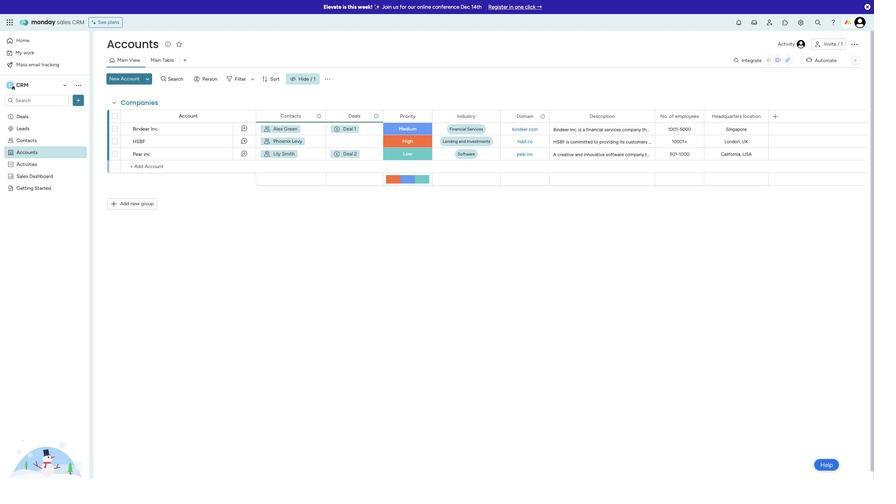 Task type: describe. For each thing, give the bounding box(es) containing it.
creative
[[558, 152, 574, 157]]

deal for deal 1
[[343, 126, 353, 132]]

view
[[129, 57, 140, 63]]

headquarters location
[[712, 113, 761, 119]]

notifications image
[[736, 19, 743, 26]]

bindeer inc.
[[133, 126, 159, 132]]

apps image
[[782, 19, 789, 26]]

phoenix levy element
[[260, 137, 305, 146]]

a creative and innovative software company that builds solutions to help people connect virtually with each other.
[[553, 152, 786, 157]]

levy
[[292, 138, 302, 144]]

hsbf for hsbf
[[133, 139, 145, 145]]

column information image for contacts
[[316, 113, 322, 119]]

0 vertical spatial that
[[642, 127, 651, 132]]

online
[[417, 4, 431, 10]]

home button
[[4, 35, 76, 46]]

Description field
[[588, 113, 617, 120]]

1 vertical spatial of
[[698, 127, 702, 132]]

Search field
[[166, 74, 187, 84]]

account inside new account button
[[121, 76, 140, 82]]

filter
[[235, 76, 246, 82]]

menu image
[[324, 76, 331, 83]]

public dashboard image
[[7, 173, 14, 180]]

bindeer.com link
[[511, 127, 539, 132]]

1 horizontal spatial accounts
[[107, 36, 159, 52]]

add new group
[[120, 201, 154, 207]]

banking
[[703, 127, 719, 132]]

2 horizontal spatial of
[[760, 140, 764, 145]]

deal 2 element
[[330, 150, 360, 158]]

2
[[354, 151, 357, 157]]

2 services from the left
[[749, 127, 765, 132]]

plans
[[108, 19, 119, 25]]

collapse board header image
[[853, 58, 859, 63]]

see
[[98, 19, 106, 25]]

register
[[489, 4, 508, 10]]

investing
[[729, 127, 748, 132]]

my work
[[15, 50, 34, 56]]

Companies field
[[119, 98, 160, 108]]

conference
[[433, 4, 460, 10]]

bindeer inc. is a financial services company that provides a wide range of banking and investing services to individuals and businesses.
[[553, 127, 827, 132]]

low
[[403, 151, 412, 157]]

angle down image
[[146, 76, 149, 82]]

help button
[[815, 460, 839, 471]]

2 horizontal spatial is
[[579, 127, 582, 132]]

elevate is this week! ✨ join us for our online conference dec 14th
[[324, 4, 482, 10]]

hsbf for hsbf is committed to providing its customers with the best possible experience, and offers a variety of ways to bank, including online, mobile, and in-branch.
[[553, 140, 565, 145]]

main view button
[[106, 55, 145, 66]]

1 vertical spatial that
[[645, 152, 654, 157]]

0 horizontal spatial a
[[583, 127, 585, 132]]

add view image
[[184, 58, 186, 63]]

variety
[[745, 140, 759, 145]]

bindeer for bindeer inc.
[[133, 126, 150, 132]]

lending
[[443, 139, 458, 144]]

invite / 1 button
[[811, 39, 846, 50]]

crm inside workspace selection element
[[16, 82, 29, 89]]

activity button
[[775, 39, 809, 50]]

the
[[659, 140, 666, 145]]

best
[[667, 140, 676, 145]]

activity
[[778, 41, 795, 47]]

each
[[763, 152, 773, 157]]

customers
[[626, 140, 648, 145]]

location
[[743, 113, 761, 119]]

phoenix
[[273, 138, 291, 144]]

is for this
[[343, 4, 347, 10]]

alex green
[[273, 126, 298, 132]]

our
[[408, 4, 416, 10]]

monday
[[31, 18, 55, 26]]

add
[[120, 201, 129, 207]]

options image for deals
[[373, 110, 378, 122]]

svg image for deal 1
[[333, 126, 341, 133]]

california,
[[721, 152, 742, 157]]

hsbf is committed to providing its customers with the best possible experience, and offers a variety of ways to bank, including online, mobile, and in-branch.
[[553, 140, 874, 145]]

1 services from the left
[[604, 127, 621, 132]]

financial services
[[450, 127, 483, 132]]

individuals
[[772, 127, 793, 132]]

online,
[[814, 140, 827, 145]]

1 vertical spatial company
[[625, 152, 644, 157]]

a
[[553, 152, 557, 157]]

inbox image
[[751, 19, 758, 26]]

show board description image
[[164, 41, 172, 48]]

providing
[[600, 140, 619, 145]]

filter button
[[224, 73, 257, 85]]

options image for no. of employees
[[694, 111, 699, 122]]

Contacts field
[[279, 112, 303, 120]]

mass email tracking
[[16, 62, 59, 68]]

bindeer for bindeer inc. is a financial services company that provides a wide range of banking and investing services to individuals and businesses.
[[553, 127, 569, 132]]

help image
[[830, 19, 837, 26]]

is for committed
[[566, 140, 569, 145]]

and up including
[[795, 127, 802, 132]]

dec
[[461, 4, 470, 10]]

to down financial on the right top
[[594, 140, 598, 145]]

accounts inside list box
[[17, 149, 38, 155]]

this
[[348, 4, 357, 10]]

to left help on the right
[[688, 152, 692, 157]]

started
[[35, 185, 51, 191]]

and right banking
[[720, 127, 728, 132]]

experience,
[[695, 140, 718, 145]]

/ for invite
[[838, 41, 840, 47]]

search everything image
[[815, 19, 822, 26]]

sort button
[[259, 73, 284, 85]]

click
[[525, 4, 536, 10]]

help
[[821, 462, 833, 469]]

1 vertical spatial with
[[753, 152, 762, 157]]

mobile,
[[828, 140, 843, 145]]

501-1000
[[670, 152, 690, 157]]

10001+
[[672, 139, 688, 144]]

industry
[[457, 113, 476, 119]]

us
[[393, 4, 399, 10]]

hide / 1
[[299, 76, 316, 82]]

0 horizontal spatial deals
[[17, 114, 28, 119]]

workspace image
[[7, 82, 14, 89]]

→
[[537, 4, 542, 10]]

sales
[[57, 18, 71, 26]]

column information image for domain
[[540, 114, 546, 119]]

virtually
[[736, 152, 752, 157]]

1001-5000
[[668, 127, 691, 132]]

2 vertical spatial 1
[[354, 126, 356, 132]]

getting
[[17, 185, 33, 191]]

pear inc
[[133, 151, 150, 157]]

column information image for deals
[[374, 113, 379, 119]]

help
[[693, 152, 702, 157]]

501-
[[670, 152, 679, 157]]

1000
[[679, 152, 690, 157]]

v2 search image
[[161, 75, 166, 83]]

employees
[[675, 113, 699, 119]]



Task type: vqa. For each thing, say whether or not it's contained in the screenshot.
Activities
yes



Task type: locate. For each thing, give the bounding box(es) containing it.
1 main from the left
[[117, 57, 128, 63]]

crm
[[72, 18, 84, 26], [16, 82, 29, 89]]

hsbf up pear
[[133, 139, 145, 145]]

1 horizontal spatial with
[[753, 152, 762, 157]]

committed
[[570, 140, 593, 145]]

1 svg image from the top
[[264, 138, 271, 145]]

0 vertical spatial 1
[[841, 41, 843, 47]]

bindeer up pear inc
[[133, 126, 150, 132]]

0 horizontal spatial hsbf
[[133, 139, 145, 145]]

1 for invite / 1
[[841, 41, 843, 47]]

deal 1 element
[[330, 125, 359, 134]]

that left builds
[[645, 152, 654, 157]]

a right offers at the right of the page
[[741, 140, 744, 145]]

lily smith element
[[260, 150, 298, 158]]

svg image left lily
[[264, 151, 271, 158]]

1 deal from the top
[[343, 126, 353, 132]]

services
[[467, 127, 483, 132]]

getting started
[[17, 185, 51, 191]]

emails settings image
[[797, 19, 804, 26]]

0 horizontal spatial inc.
[[151, 126, 159, 132]]

contacts inside field
[[281, 113, 301, 119]]

its
[[620, 140, 625, 145]]

inc. for bindeer inc.
[[151, 126, 159, 132]]

sales
[[17, 173, 28, 179]]

activities
[[17, 161, 37, 167]]

singapore
[[726, 127, 747, 132]]

svg image inside lily smith element
[[264, 151, 271, 158]]

2 horizontal spatial a
[[741, 140, 744, 145]]

main for main table
[[151, 57, 161, 63]]

svg image for lily
[[264, 151, 271, 158]]

and down 'committed'
[[575, 152, 583, 157]]

1 horizontal spatial column information image
[[374, 113, 379, 119]]

1 vertical spatial accounts
[[17, 149, 38, 155]]

1
[[841, 41, 843, 47], [314, 76, 316, 82], [354, 126, 356, 132]]

svg image left phoenix
[[264, 138, 271, 145]]

options image for headquarters location
[[759, 111, 764, 122]]

financial
[[450, 127, 466, 132]]

of inside field
[[669, 113, 674, 119]]

services up the providing
[[604, 127, 621, 132]]

work
[[23, 50, 34, 56]]

of
[[669, 113, 674, 119], [698, 127, 702, 132], [760, 140, 764, 145]]

possible
[[677, 140, 694, 145]]

no. of employees
[[661, 113, 699, 119]]

that
[[642, 127, 651, 132], [645, 152, 654, 157]]

is up 'committed'
[[579, 127, 582, 132]]

0 horizontal spatial main
[[117, 57, 128, 63]]

workspace selection element
[[7, 81, 30, 90]]

bindeer.com
[[512, 127, 538, 132]]

options image
[[75, 97, 82, 104], [422, 111, 427, 122], [694, 111, 699, 122], [759, 111, 764, 122]]

1 horizontal spatial /
[[838, 41, 840, 47]]

deal down 'deals' field at the left top of page
[[343, 126, 353, 132]]

builds
[[655, 152, 667, 157]]

1 horizontal spatial 1
[[354, 126, 356, 132]]

a left wide
[[671, 127, 673, 132]]

14th
[[471, 4, 482, 10]]

innovative
[[584, 152, 605, 157]]

svg image
[[264, 138, 271, 145], [264, 151, 271, 158]]

usa
[[743, 152, 752, 157]]

invite / 1
[[824, 41, 843, 47]]

2 vertical spatial of
[[760, 140, 764, 145]]

0 horizontal spatial of
[[669, 113, 674, 119]]

1 horizontal spatial contacts
[[281, 113, 301, 119]]

to up ways
[[766, 127, 771, 132]]

in-
[[853, 140, 858, 145]]

hsbf
[[133, 139, 145, 145], [553, 140, 565, 145]]

uk
[[742, 139, 748, 144]]

Priority field
[[398, 113, 417, 120]]

svg image
[[264, 126, 271, 133], [333, 126, 341, 133], [333, 151, 341, 158]]

alex green element
[[260, 125, 301, 134]]

and
[[720, 127, 728, 132], [795, 127, 802, 132], [459, 139, 466, 144], [719, 140, 727, 145], [844, 140, 852, 145], [575, 152, 583, 157]]

account
[[121, 76, 140, 82], [179, 113, 198, 119]]

1 horizontal spatial deals
[[349, 113, 361, 119]]

1 right the invite
[[841, 41, 843, 47]]

of right range at top right
[[698, 127, 702, 132]]

monday sales crm
[[31, 18, 84, 26]]

0 horizontal spatial with
[[649, 140, 658, 145]]

hsbf.co link
[[516, 139, 534, 144]]

bindeer up creative
[[553, 127, 569, 132]]

column information image right 'deals' field at the left top of page
[[374, 113, 379, 119]]

register in one click →
[[489, 4, 542, 10]]

that left the provides
[[642, 127, 651, 132]]

new
[[109, 76, 120, 82]]

Accounts field
[[105, 36, 160, 52]]

0 vertical spatial contacts
[[281, 113, 301, 119]]

2 horizontal spatial column information image
[[540, 114, 546, 119]]

1001-
[[668, 127, 680, 132]]

Domain field
[[515, 113, 535, 120]]

svg image left deal 1
[[333, 126, 341, 133]]

0 horizontal spatial 1
[[314, 76, 316, 82]]

select product image
[[6, 19, 13, 26]]

option
[[0, 110, 90, 112]]

Industry field
[[456, 113, 477, 120]]

high
[[403, 138, 413, 144]]

and left offers at the right of the page
[[719, 140, 727, 145]]

main inside main table button
[[151, 57, 161, 63]]

autopilot image
[[806, 56, 812, 65]]

svg image for alex green
[[264, 126, 271, 133]]

workspace options image
[[75, 82, 82, 89]]

1 vertical spatial account
[[179, 113, 198, 119]]

0 vertical spatial company
[[622, 127, 641, 132]]

/ right the invite
[[838, 41, 840, 47]]

options image right 'deals' field at the left top of page
[[373, 110, 378, 122]]

offers
[[728, 140, 740, 145]]

2 vertical spatial is
[[566, 140, 569, 145]]

0 horizontal spatial contacts
[[17, 137, 37, 143]]

elevate
[[324, 4, 341, 10]]

1 vertical spatial 1
[[314, 76, 316, 82]]

accounts up the view
[[107, 36, 159, 52]]

week!
[[358, 4, 373, 10]]

1 horizontal spatial is
[[566, 140, 569, 145]]

crm right sales
[[72, 18, 84, 26]]

0 horizontal spatial column information image
[[316, 113, 322, 119]]

1 horizontal spatial inc.
[[570, 127, 577, 132]]

0 vertical spatial of
[[669, 113, 674, 119]]

1 horizontal spatial main
[[151, 57, 161, 63]]

1 for hide / 1
[[314, 76, 316, 82]]

deals up deal 1
[[349, 113, 361, 119]]

arrow down image
[[249, 75, 257, 83]]

dapulse integrations image
[[734, 58, 739, 63]]

crm right workspace image
[[16, 82, 29, 89]]

is left this
[[343, 4, 347, 10]]

0 vertical spatial accounts
[[107, 36, 159, 52]]

hsbf.co
[[518, 139, 533, 144]]

+ Add Account text field
[[124, 163, 253, 171]]

1 horizontal spatial hsbf
[[553, 140, 565, 145]]

column information image right domain field
[[540, 114, 546, 119]]

new account
[[109, 76, 140, 82]]

of left ways
[[760, 140, 764, 145]]

london,
[[725, 139, 741, 144]]

inc. for bindeer inc. is a financial services company that provides a wide range of banking and investing services to individuals and businesses.
[[570, 127, 577, 132]]

svg image left the alex
[[264, 126, 271, 133]]

main left table
[[151, 57, 161, 63]]

options image up 'collapse board header' image
[[850, 40, 859, 48]]

0 horizontal spatial accounts
[[17, 149, 38, 155]]

and left in-
[[844, 140, 852, 145]]

mass
[[16, 62, 27, 68]]

solutions
[[668, 152, 686, 157]]

to right ways
[[777, 140, 781, 145]]

0 vertical spatial with
[[649, 140, 658, 145]]

Deals field
[[347, 112, 362, 120]]

svg image inside phoenix levy "element"
[[264, 138, 271, 145]]

software
[[606, 152, 624, 157]]

0 horizontal spatial /
[[311, 76, 312, 82]]

with left the
[[649, 140, 658, 145]]

pear.inc link
[[516, 152, 535, 157]]

0 horizontal spatial account
[[121, 76, 140, 82]]

of right no.
[[669, 113, 674, 119]]

svg image for deal 2
[[333, 151, 341, 158]]

invite
[[824, 41, 837, 47]]

deals up leads
[[17, 114, 28, 119]]

domain
[[517, 113, 534, 119]]

contacts up the 'green'
[[281, 113, 301, 119]]

list box
[[0, 109, 90, 289]]

description
[[590, 113, 615, 119]]

0 vertical spatial deal
[[343, 126, 353, 132]]

options image for priority
[[422, 111, 427, 122]]

deal for deal 2
[[343, 151, 353, 157]]

1 horizontal spatial account
[[179, 113, 198, 119]]

options image for contacts
[[316, 110, 321, 122]]

1 down 'deals' field at the left top of page
[[354, 126, 356, 132]]

public board image
[[7, 185, 14, 192]]

0 vertical spatial account
[[121, 76, 140, 82]]

alex
[[273, 126, 283, 132]]

main left the view
[[117, 57, 128, 63]]

invite members image
[[766, 19, 773, 26]]

new
[[130, 201, 140, 207]]

inc. up 'committed'
[[570, 127, 577, 132]]

1 vertical spatial is
[[579, 127, 582, 132]]

deal
[[343, 126, 353, 132], [343, 151, 353, 157]]

svg image left deal 2
[[333, 151, 341, 158]]

services up variety
[[749, 127, 765, 132]]

2 main from the left
[[151, 57, 161, 63]]

my
[[15, 50, 22, 56]]

1 horizontal spatial bindeer
[[553, 127, 569, 132]]

/ inside button
[[838, 41, 840, 47]]

list box containing deals
[[0, 109, 90, 289]]

main inside main view button
[[117, 57, 128, 63]]

0 horizontal spatial services
[[604, 127, 621, 132]]

lottie animation element
[[0, 409, 90, 480]]

1 vertical spatial svg image
[[264, 151, 271, 158]]

main table
[[151, 57, 174, 63]]

0 vertical spatial crm
[[72, 18, 84, 26]]

deal inside deal 2 'element'
[[343, 151, 353, 157]]

0 vertical spatial is
[[343, 4, 347, 10]]

inc. down companies field
[[151, 126, 159, 132]]

deal left the 2
[[343, 151, 353, 157]]

financial
[[586, 127, 603, 132]]

svg image inside deal 2 'element'
[[333, 151, 341, 158]]

0 vertical spatial /
[[838, 41, 840, 47]]

company down customers
[[625, 152, 644, 157]]

mass email tracking button
[[4, 59, 76, 70]]

accounts up activities
[[17, 149, 38, 155]]

No. of employees field
[[659, 113, 701, 120]]

0 horizontal spatial bindeer
[[133, 126, 150, 132]]

options image right contacts field
[[316, 110, 321, 122]]

Search in workspace field
[[15, 96, 59, 105]]

no.
[[661, 113, 668, 119]]

businesses.
[[803, 127, 827, 132]]

my work button
[[4, 47, 76, 59]]

2 deal from the top
[[343, 151, 353, 157]]

1 right 'hide' on the top left
[[314, 76, 316, 82]]

deals inside field
[[349, 113, 361, 119]]

1 horizontal spatial of
[[698, 127, 702, 132]]

london, uk
[[725, 139, 748, 144]]

lending and investments
[[443, 139, 490, 144]]

1 horizontal spatial a
[[671, 127, 673, 132]]

automate
[[815, 57, 837, 63]]

and right lending
[[459, 139, 466, 144]]

software
[[458, 152, 475, 157]]

0 vertical spatial svg image
[[264, 138, 271, 145]]

lottie animation image
[[0, 409, 90, 480]]

register in one click → link
[[489, 4, 542, 10]]

leads
[[17, 125, 29, 131]]

1 vertical spatial crm
[[16, 82, 29, 89]]

is up creative
[[566, 140, 569, 145]]

services
[[604, 127, 621, 132], [749, 127, 765, 132]]

main view
[[117, 57, 140, 63]]

group
[[141, 201, 154, 207]]

a left financial on the right top
[[583, 127, 585, 132]]

0 horizontal spatial crm
[[16, 82, 29, 89]]

in
[[509, 4, 514, 10]]

/ right 'hide' on the top left
[[311, 76, 312, 82]]

main table button
[[145, 55, 179, 66]]

svg image inside alex green element
[[264, 126, 271, 133]]

svg image inside deal 1 element
[[333, 126, 341, 133]]

svg image for phoenix
[[264, 138, 271, 145]]

smith
[[282, 151, 295, 157]]

options image
[[850, 40, 859, 48], [316, 110, 321, 122], [373, 110, 378, 122], [540, 111, 545, 122]]

green
[[284, 126, 298, 132]]

Headquarters location field
[[710, 113, 763, 120]]

1 horizontal spatial crm
[[72, 18, 84, 26]]

company up customers
[[622, 127, 641, 132]]

2 horizontal spatial 1
[[841, 41, 843, 47]]

christina overa image
[[855, 17, 866, 28]]

main for main view
[[117, 57, 128, 63]]

deal inside deal 1 element
[[343, 126, 353, 132]]

including
[[794, 140, 813, 145]]

california, usa
[[721, 152, 752, 157]]

1 vertical spatial /
[[311, 76, 312, 82]]

1 vertical spatial contacts
[[17, 137, 37, 143]]

add to favorites image
[[176, 41, 183, 48]]

column information image right contacts field
[[316, 113, 322, 119]]

lily smith
[[273, 151, 295, 157]]

is
[[343, 4, 347, 10], [579, 127, 582, 132], [566, 140, 569, 145]]

home
[[16, 38, 30, 44]]

pear.inc
[[517, 152, 533, 157]]

options image for domain
[[540, 111, 545, 122]]

0 horizontal spatial is
[[343, 4, 347, 10]]

1 inside button
[[841, 41, 843, 47]]

1 horizontal spatial services
[[749, 127, 765, 132]]

contacts down leads
[[17, 137, 37, 143]]

with right usa
[[753, 152, 762, 157]]

hsbf up a on the top of the page
[[553, 140, 565, 145]]

medium
[[399, 126, 417, 132]]

/ for hide
[[311, 76, 312, 82]]

lily
[[273, 151, 281, 157]]

column information image
[[316, 113, 322, 119], [374, 113, 379, 119], [540, 114, 546, 119]]

table
[[162, 57, 174, 63]]

1 vertical spatial deal
[[343, 151, 353, 157]]

options image right domain field
[[540, 111, 545, 122]]

2 svg image from the top
[[264, 151, 271, 158]]



